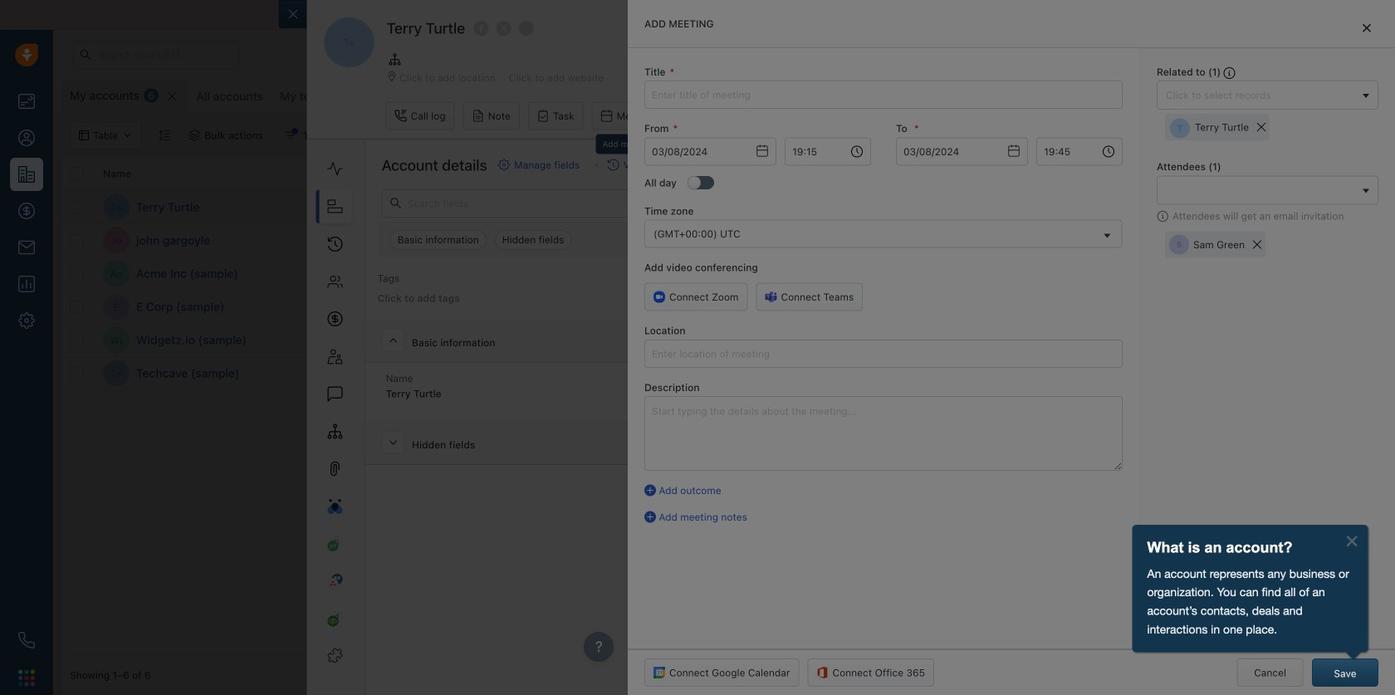 Task type: describe. For each thing, give the bounding box(es) containing it.
Enter location of meeting text field
[[645, 340, 1123, 368]]

phone image
[[18, 632, 35, 649]]

Click to select records search field
[[1162, 86, 1357, 104]]

none search field inside 'dialog'
[[1162, 181, 1357, 199]]

Search fields text field
[[382, 189, 880, 217]]

j image
[[436, 327, 463, 353]]

hotspot (open by clicking or pressing space/enter) alert dialog
[[1130, 525, 1371, 667]]

2 row group from the left
[[427, 191, 1387, 390]]

send email image
[[1240, 50, 1252, 60]]

phone element
[[10, 624, 43, 657]]

1 row group from the left
[[61, 191, 427, 390]]



Task type: locate. For each thing, give the bounding box(es) containing it.
0 horizontal spatial container_wx8msf4aqz5i3rn1 image
[[813, 301, 825, 313]]

tooltip
[[596, 134, 660, 158]]

1 vertical spatial container_wx8msf4aqz5i3rn1 image
[[934, 334, 945, 346]]

s image
[[436, 360, 463, 387]]

grid
[[61, 156, 1387, 655]]

freshworks switcher image
[[18, 670, 35, 686]]

Search your CRM... text field
[[73, 41, 239, 69]]

dialog
[[279, 0, 1395, 695], [628, 0, 1395, 695]]

j image
[[436, 294, 463, 320]]

0 vertical spatial container_wx8msf4aqz5i3rn1 image
[[813, 301, 825, 313]]

2 dialog from the left
[[628, 0, 1395, 695]]

row group
[[61, 191, 427, 390], [427, 191, 1387, 390]]

Start typing the details about the meeting... text field
[[645, 396, 1123, 471]]

cell
[[1299, 191, 1387, 223], [1299, 224, 1387, 257], [925, 257, 1050, 290], [1299, 257, 1387, 290], [925, 291, 1050, 323], [1174, 291, 1299, 323], [1299, 291, 1387, 323], [1174, 324, 1299, 356], [1299, 324, 1387, 356], [1174, 357, 1299, 390], [1299, 357, 1387, 390]]

Enter title of meeting text field
[[645, 81, 1123, 109]]

group
[[1150, 80, 1288, 108]]

1 dialog from the left
[[279, 0, 1395, 695]]

tab panel
[[628, 0, 1395, 695]]

press space to select this row. row
[[61, 191, 427, 224], [427, 191, 1387, 224], [61, 224, 427, 257], [427, 224, 1387, 257], [61, 257, 427, 291], [427, 257, 1387, 291], [61, 291, 427, 324], [427, 291, 1387, 324], [61, 324, 427, 357], [427, 324, 1387, 357], [61, 357, 427, 390], [427, 357, 1387, 390]]

1 horizontal spatial container_wx8msf4aqz5i3rn1 image
[[934, 334, 945, 346]]

None search field
[[1162, 181, 1357, 199]]

row
[[61, 158, 427, 191]]

close image
[[1363, 23, 1371, 33]]

container_wx8msf4aqz5i3rn1 image
[[189, 130, 200, 141], [285, 130, 296, 141], [813, 334, 825, 346], [813, 368, 825, 379]]

container_wx8msf4aqz5i3rn1 image
[[813, 301, 825, 313], [934, 334, 945, 346]]



Task type: vqa. For each thing, say whether or not it's contained in the screenshot.
the Customize overview
no



